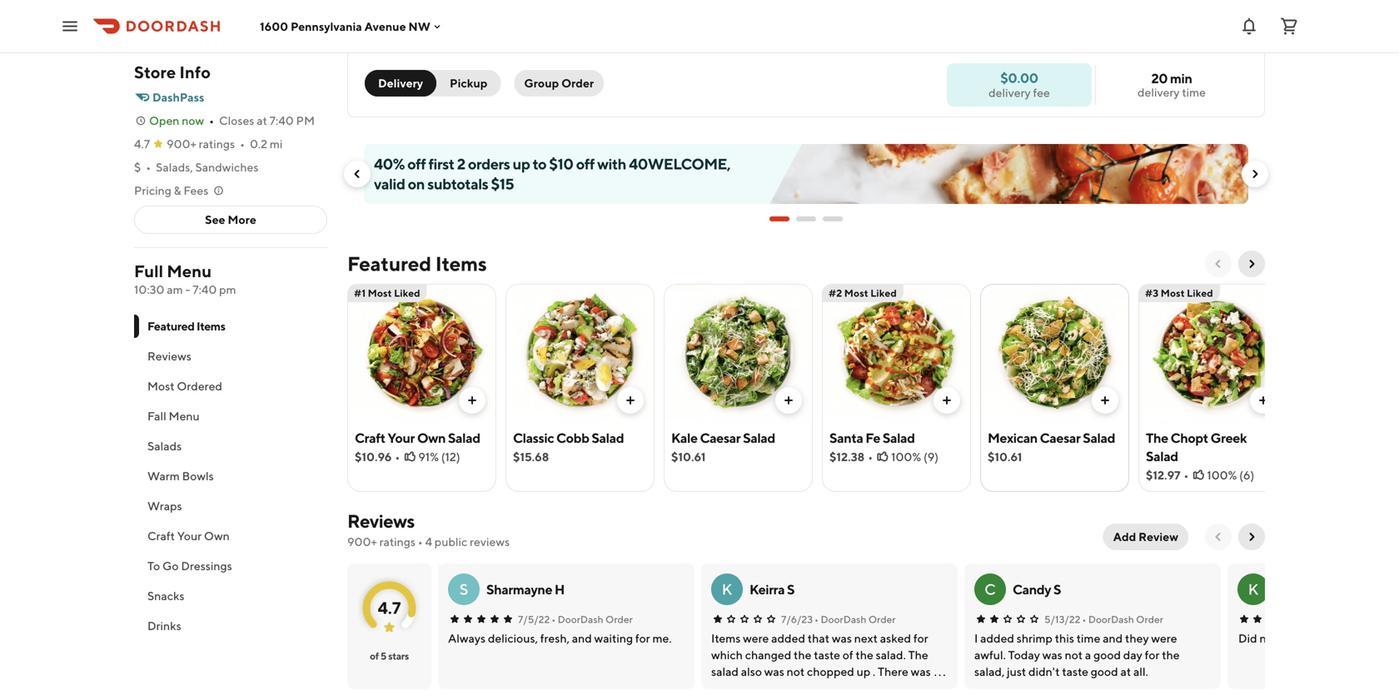 Task type: locate. For each thing, give the bounding box(es) containing it.
craft your own
[[147, 529, 230, 543]]

order inside 'button'
[[561, 76, 594, 90]]

1 horizontal spatial ratings
[[379, 535, 416, 549]]

own up 91%
[[417, 430, 446, 446]]

warm
[[147, 469, 180, 483]]

chopt inside the chopt greek salad
[[1171, 430, 1208, 446]]

menu inside full menu 10:30 am - 7:40 pm
[[167, 262, 212, 281]]

craft down wraps
[[147, 529, 175, 543]]

ratings inside reviews 900+ ratings • 4 public reviews
[[379, 535, 416, 549]]

salad up '(12)'
[[448, 430, 480, 446]]

1 horizontal spatial 7:40
[[270, 114, 294, 127]]

kale caesar salad image
[[665, 284, 812, 424]]

1 horizontal spatial off
[[576, 155, 595, 173]]

sharmayne
[[486, 582, 552, 598]]

1 horizontal spatial k
[[1248, 581, 1259, 598]]

s right keirra
[[787, 582, 795, 598]]

900+ down reviews link
[[347, 535, 377, 549]]

7:40 right -
[[193, 283, 217, 297]]

1 horizontal spatial $10.61
[[988, 450, 1022, 464]]

0 horizontal spatial delivery
[[989, 86, 1031, 100]]

1 off from the left
[[407, 155, 426, 173]]

delivery left 'time' at top
[[1138, 85, 1180, 99]]

2 horizontal spatial liked
[[1187, 287, 1213, 299]]

orders
[[468, 155, 510, 173]]

1 vertical spatial chopt
[[1171, 430, 1208, 446]]

off up on
[[407, 155, 426, 173]]

fall
[[147, 409, 166, 423]]

group order
[[524, 76, 594, 90]]

0 horizontal spatial k
[[722, 581, 732, 598]]

next button of carousel image
[[1245, 257, 1259, 271]]

0 horizontal spatial ratings
[[199, 137, 235, 151]]

• doordash order for k
[[815, 614, 896, 626]]

previous button of carousel image
[[351, 167, 364, 181], [1212, 257, 1225, 271]]

1 horizontal spatial featured items
[[347, 252, 487, 276]]

0 horizontal spatial 100%
[[891, 450, 921, 464]]

1 horizontal spatial delivery
[[1138, 85, 1180, 99]]

1 vertical spatial featured items
[[147, 319, 225, 333]]

doordash for c
[[1089, 614, 1134, 626]]

0 vertical spatial featured items
[[347, 252, 487, 276]]

caesar
[[700, 430, 741, 446], [1040, 430, 1081, 446]]

1 vertical spatial previous button of carousel image
[[1212, 257, 1225, 271]]

1 $10.61 from the left
[[671, 450, 706, 464]]

to
[[147, 559, 160, 573]]

delivery left the fee
[[989, 86, 1031, 100]]

1 vertical spatial items
[[197, 319, 225, 333]]

7/6/23
[[781, 614, 813, 626]]

store info
[[134, 62, 211, 82]]

• right 7/5/22
[[552, 614, 556, 626]]

1 horizontal spatial previous button of carousel image
[[1212, 257, 1225, 271]]

0 horizontal spatial off
[[407, 155, 426, 173]]

warm bowls
[[147, 469, 214, 483]]

1 horizontal spatial s
[[787, 582, 795, 598]]

• right now
[[209, 114, 214, 127]]

stars
[[388, 651, 409, 662]]

to
[[533, 155, 546, 173]]

100% left (9)
[[891, 450, 921, 464]]

to go dressings
[[147, 559, 232, 573]]

salad for classic cobb salad $15.68
[[592, 430, 624, 446]]

0 vertical spatial reviews
[[147, 349, 191, 363]]

• left 4
[[418, 535, 423, 549]]

delivery
[[1138, 85, 1180, 99], [989, 86, 1031, 100]]

2 liked from the left
[[871, 287, 897, 299]]

off right $10 at the top left
[[576, 155, 595, 173]]

91% (12)
[[418, 450, 460, 464]]

wraps button
[[134, 491, 327, 521]]

1 horizontal spatial your
[[388, 430, 415, 446]]

am
[[167, 283, 183, 297]]

order for k
[[869, 614, 896, 626]]

santa fe salad image
[[823, 284, 970, 424]]

0 horizontal spatial doordash
[[558, 614, 604, 626]]

salad right kale
[[743, 430, 775, 446]]

$15.68
[[513, 450, 549, 464]]

reviews
[[147, 349, 191, 363], [347, 511, 415, 532]]

own up dressings
[[204, 529, 230, 543]]

kale caesar salad $10.61
[[671, 430, 775, 464]]

1 horizontal spatial caesar
[[1040, 430, 1081, 446]]

caesar right kale
[[700, 430, 741, 446]]

100% (9)
[[891, 450, 939, 464]]

• doordash order right 7/6/23
[[815, 614, 896, 626]]

0 horizontal spatial craft
[[147, 529, 175, 543]]

salad up $12.97
[[1146, 449, 1178, 464]]

most right '#2'
[[844, 287, 869, 299]]

menu for fall
[[169, 409, 200, 423]]

chopt right the
[[1171, 430, 1208, 446]]

3 • doordash order from the left
[[1082, 614, 1164, 626]]

craft inside craft your own button
[[147, 529, 175, 543]]

order for c
[[1136, 614, 1164, 626]]

salad up '100% (9)'
[[883, 430, 915, 446]]

doordash right 5/13/22 on the bottom right of page
[[1089, 614, 1134, 626]]

add item to cart image
[[624, 394, 637, 407], [782, 394, 795, 407], [940, 394, 954, 407], [1099, 394, 1112, 407], [1257, 394, 1270, 407]]

featured up #1 most liked
[[347, 252, 431, 276]]

at
[[257, 114, 267, 127]]

0 vertical spatial 4.7
[[134, 137, 150, 151]]

ratings down reviews link
[[379, 535, 416, 549]]

1 vertical spatial reviews
[[347, 511, 415, 532]]

40% off first 2 orders up to $10 off with 40welcome, valid on subtotals $15
[[374, 155, 731, 193]]

s right candy
[[1054, 582, 1061, 598]]

most right #3
[[1161, 287, 1185, 299]]

1 vertical spatial ratings
[[379, 535, 416, 549]]

4 add item to cart image from the left
[[1099, 394, 1112, 407]]

featured items up #1 most liked
[[347, 252, 487, 276]]

• doordash order for c
[[1082, 614, 1164, 626]]

$10.61 down mexican
[[988, 450, 1022, 464]]

2 horizontal spatial s
[[1054, 582, 1061, 598]]

reviews for reviews 900+ ratings • 4 public reviews
[[347, 511, 415, 532]]

$12.97
[[1146, 469, 1181, 482]]

craft your own salad image
[[348, 284, 496, 424]]

1 add item to cart image from the left
[[624, 394, 637, 407]]

0 horizontal spatial liked
[[394, 287, 420, 299]]

drinks button
[[134, 611, 327, 641]]

$
[[134, 160, 141, 174]]

1 horizontal spatial craft
[[355, 430, 385, 446]]

(12)
[[441, 450, 460, 464]]

s for k
[[787, 582, 795, 598]]

add item to cart image for mexican caesar salad
[[1099, 394, 1112, 407]]

1 horizontal spatial own
[[417, 430, 446, 446]]

1 horizontal spatial doordash
[[821, 614, 867, 626]]

snacks button
[[134, 581, 327, 611]]

previous button of carousel image left 40%
[[351, 167, 364, 181]]

own inside craft your own button
[[204, 529, 230, 543]]

100% left (6)
[[1207, 469, 1237, 482]]

0 vertical spatial 900+
[[167, 137, 196, 151]]

featured down am
[[147, 319, 195, 333]]

menu up -
[[167, 262, 212, 281]]

up
[[513, 155, 530, 173]]

1 liked from the left
[[394, 287, 420, 299]]

fall menu
[[147, 409, 200, 423]]

0 horizontal spatial • doordash order
[[552, 614, 633, 626]]

0 vertical spatial chopt
[[134, 3, 211, 35]]

1 vertical spatial menu
[[169, 409, 200, 423]]

#1
[[354, 287, 366, 299]]

2 horizontal spatial doordash
[[1089, 614, 1134, 626]]

cobb
[[556, 430, 589, 446]]

reviews inside button
[[147, 349, 191, 363]]

1 • doordash order from the left
[[552, 614, 633, 626]]

• inside reviews 900+ ratings • 4 public reviews
[[418, 535, 423, 549]]

liked for your
[[394, 287, 420, 299]]

subtotals
[[427, 175, 488, 193]]

2 horizontal spatial • doordash order
[[1082, 614, 1164, 626]]

0 vertical spatial featured
[[347, 252, 431, 276]]

of 5 stars
[[370, 651, 409, 662]]

1 vertical spatial 900+
[[347, 535, 377, 549]]

0 horizontal spatial featured items
[[147, 319, 225, 333]]

caesar inside mexican caesar salad $10.61
[[1040, 430, 1081, 446]]

candy s
[[1013, 582, 1061, 598]]

2 • doordash order from the left
[[815, 614, 896, 626]]

store
[[134, 62, 176, 82]]

most
[[368, 287, 392, 299], [844, 287, 869, 299], [1161, 287, 1185, 299], [147, 379, 175, 393]]

0 vertical spatial menu
[[167, 262, 212, 281]]

k left keirra
[[722, 581, 732, 598]]

$10.61 for mexican
[[988, 450, 1022, 464]]

1 horizontal spatial liked
[[871, 287, 897, 299]]

menu inside "button"
[[169, 409, 200, 423]]

your up $10.96
[[388, 430, 415, 446]]

featured items
[[347, 252, 487, 276], [147, 319, 225, 333]]

1 vertical spatial 7:40
[[193, 283, 217, 297]]

0 vertical spatial items
[[435, 252, 487, 276]]

0 vertical spatial own
[[417, 430, 446, 446]]

featured
[[347, 252, 431, 276], [147, 319, 195, 333]]

valid
[[374, 175, 405, 193]]

own for craft your own
[[204, 529, 230, 543]]

chopt up store info
[[134, 3, 211, 35]]

1 vertical spatial your
[[177, 529, 202, 543]]

100% for santa fe salad
[[891, 450, 921, 464]]

menu right fall
[[169, 409, 200, 423]]

k down next icon
[[1248, 581, 1259, 598]]

2 caesar from the left
[[1040, 430, 1081, 446]]

featured items down -
[[147, 319, 225, 333]]

most up fall
[[147, 379, 175, 393]]

4.7 up the $
[[134, 137, 150, 151]]

salad inside mexican caesar salad $10.61
[[1083, 430, 1115, 446]]

co.
[[397, 3, 438, 35]]

reviews down $10.96
[[347, 511, 415, 532]]

7:40
[[270, 114, 294, 127], [193, 283, 217, 297]]

your
[[388, 430, 415, 446], [177, 529, 202, 543]]

liked down featured items heading in the top left of the page
[[394, 287, 420, 299]]

wraps
[[147, 499, 182, 513]]

1 horizontal spatial reviews
[[347, 511, 415, 532]]

• doordash order for s
[[552, 614, 633, 626]]

10:30
[[134, 283, 164, 297]]

100% (6)
[[1207, 469, 1255, 482]]

1 horizontal spatial • doordash order
[[815, 614, 896, 626]]

most right #1
[[368, 287, 392, 299]]

reviews for reviews
[[147, 349, 191, 363]]

• doordash order down h
[[552, 614, 633, 626]]

pricing
[[134, 184, 171, 197]]

reviews up the most ordered
[[147, 349, 191, 363]]

$10.61 inside kale caesar salad $10.61
[[671, 450, 706, 464]]

0 horizontal spatial caesar
[[700, 430, 741, 446]]

craft up $10.96
[[355, 430, 385, 446]]

900+ down 'open now'
[[167, 137, 196, 151]]

2 add item to cart image from the left
[[782, 394, 795, 407]]

2
[[457, 155, 465, 173]]

review
[[1139, 530, 1179, 544]]

3 doordash from the left
[[1089, 614, 1134, 626]]

liked
[[394, 287, 420, 299], [871, 287, 897, 299], [1187, 287, 1213, 299]]

$10.61 down kale
[[671, 450, 706, 464]]

• down the santa fe salad
[[868, 450, 873, 464]]

nw
[[408, 19, 430, 33]]

pm
[[219, 283, 236, 297]]

liked for chopt
[[1187, 287, 1213, 299]]

add item to cart image for classic cobb salad
[[624, 394, 637, 407]]

add item to cart image
[[466, 394, 479, 407]]

previous button of carousel image left next button of carousel icon
[[1212, 257, 1225, 271]]

salad right "cobb"
[[592, 430, 624, 446]]

$10.61 inside mexican caesar salad $10.61
[[988, 450, 1022, 464]]

your for craft your own
[[177, 529, 202, 543]]

0 horizontal spatial featured
[[147, 319, 195, 333]]

0 horizontal spatial reviews
[[147, 349, 191, 363]]

salad inside kale caesar salad $10.61
[[743, 430, 775, 446]]

1 horizontal spatial 4.7
[[378, 598, 401, 618]]

0 vertical spatial craft
[[355, 430, 385, 446]]

0 vertical spatial ratings
[[199, 137, 235, 151]]

order
[[561, 76, 594, 90], [606, 614, 633, 626], [869, 614, 896, 626], [1136, 614, 1164, 626]]

1 vertical spatial own
[[204, 529, 230, 543]]

$10.96
[[355, 450, 392, 464]]

liked right '#2'
[[871, 287, 897, 299]]

1 horizontal spatial 900+
[[347, 535, 377, 549]]

$0.00 delivery fee
[[989, 70, 1050, 100]]

1 horizontal spatial items
[[435, 252, 487, 276]]

own
[[417, 430, 446, 446], [204, 529, 230, 543]]

Item Search search field
[[1025, 10, 1252, 28]]

doordash right 7/6/23
[[821, 614, 867, 626]]

fall menu button
[[134, 401, 327, 431]]

next button of carousel image
[[1249, 167, 1262, 181]]

caesar inside kale caesar salad $10.61
[[700, 430, 741, 446]]

0 horizontal spatial your
[[177, 529, 202, 543]]

off
[[407, 155, 426, 173], [576, 155, 595, 173]]

menu for full
[[167, 262, 212, 281]]

0 horizontal spatial previous button of carousel image
[[351, 167, 364, 181]]

items down subtotals
[[435, 252, 487, 276]]

1 vertical spatial 100%
[[1207, 469, 1237, 482]]

5
[[381, 651, 386, 662]]

1 vertical spatial featured
[[147, 319, 195, 333]]

liked right #3
[[1187, 287, 1213, 299]]

0 horizontal spatial s
[[460, 581, 468, 598]]

the chopt greek salad image
[[1139, 284, 1287, 424]]

0.2 mi
[[250, 137, 283, 151]]

on
[[408, 175, 425, 193]]

0 vertical spatial your
[[388, 430, 415, 446]]

items up reviews button at the left
[[197, 319, 225, 333]]

2 doordash from the left
[[821, 614, 867, 626]]

most for craft
[[368, 287, 392, 299]]

salad left the
[[1083, 430, 1115, 446]]

1 doordash from the left
[[558, 614, 604, 626]]

featured inside heading
[[347, 252, 431, 276]]

1 caesar from the left
[[700, 430, 741, 446]]

order methods option group
[[365, 70, 501, 97]]

chopt
[[134, 3, 211, 35], [1171, 430, 1208, 446]]

salad inside classic cobb salad $15.68
[[592, 430, 624, 446]]

2 $10.61 from the left
[[988, 450, 1022, 464]]

100% for the chopt greek salad
[[1207, 469, 1237, 482]]

now
[[182, 114, 204, 127]]

0 horizontal spatial own
[[204, 529, 230, 543]]

1 horizontal spatial 100%
[[1207, 469, 1237, 482]]

caesar right mexican
[[1040, 430, 1081, 446]]

ratings up sandwiches
[[199, 137, 235, 151]]

1 horizontal spatial featured
[[347, 252, 431, 276]]

0 horizontal spatial $10.61
[[671, 450, 706, 464]]

reviews inside reviews 900+ ratings • 4 public reviews
[[347, 511, 415, 532]]

sandwiches
[[195, 160, 259, 174]]

4.7 up of 5 stars
[[378, 598, 401, 618]]

s down public
[[460, 581, 468, 598]]

craft for craft your own
[[147, 529, 175, 543]]

salad left co.
[[325, 3, 391, 35]]

0 vertical spatial 100%
[[891, 450, 921, 464]]

0 vertical spatial 7:40
[[270, 114, 294, 127]]

• doordash order right 5/13/22 on the bottom right of page
[[1082, 614, 1164, 626]]

0 horizontal spatial 7:40
[[193, 283, 217, 297]]

3 liked from the left
[[1187, 287, 1213, 299]]

5 add item to cart image from the left
[[1257, 394, 1270, 407]]

doordash down h
[[558, 614, 604, 626]]

• doordash order
[[552, 614, 633, 626], [815, 614, 896, 626], [1082, 614, 1164, 626]]

1 vertical spatial craft
[[147, 529, 175, 543]]

7:40 right at
[[270, 114, 294, 127]]

1 horizontal spatial chopt
[[1171, 430, 1208, 446]]

select promotional banner element
[[770, 204, 843, 234]]

• right 7/6/23
[[815, 614, 819, 626]]

full
[[134, 262, 163, 281]]

your up to go dressings
[[177, 529, 202, 543]]

20
[[1151, 70, 1168, 86]]

2 k from the left
[[1248, 581, 1259, 598]]

your inside craft your own button
[[177, 529, 202, 543]]



Task type: describe. For each thing, give the bounding box(es) containing it.
most for the
[[1161, 287, 1185, 299]]

5/13/22
[[1045, 614, 1081, 626]]

snacks
[[147, 589, 185, 603]]

classic cobb salad image
[[506, 284, 654, 424]]

reviews link
[[347, 511, 415, 532]]

• right $10.96
[[395, 450, 400, 464]]

craft for craft your own salad
[[355, 430, 385, 446]]

avenue
[[365, 19, 406, 33]]

#1 most liked
[[354, 287, 420, 299]]

order for s
[[606, 614, 633, 626]]

salad for santa fe salad
[[883, 430, 915, 446]]

Delivery radio
[[365, 70, 437, 97]]

mexican caesar salad $10.61
[[988, 430, 1115, 464]]

mexican caesar salad image
[[981, 284, 1129, 424]]

0 items, open order cart image
[[1279, 16, 1299, 36]]

most for santa
[[844, 287, 869, 299]]

dressings
[[181, 559, 232, 573]]

mi
[[270, 137, 283, 151]]

add review
[[1113, 530, 1179, 544]]

$0.00
[[1001, 70, 1038, 86]]

$10.61 for kale
[[671, 450, 706, 464]]

public
[[435, 535, 468, 549]]

&
[[174, 184, 181, 197]]

3 add item to cart image from the left
[[940, 394, 954, 407]]

add
[[1113, 530, 1136, 544]]

40welcome,
[[629, 155, 731, 173]]

santa fe salad
[[830, 430, 915, 446]]

1 k from the left
[[722, 581, 732, 598]]

next image
[[1245, 531, 1259, 544]]

notification bell image
[[1239, 16, 1259, 36]]

open
[[149, 114, 179, 127]]

items inside heading
[[435, 252, 487, 276]]

s for c
[[1054, 582, 1061, 598]]

full menu 10:30 am - 7:40 pm
[[134, 262, 236, 297]]

santa
[[830, 430, 863, 446]]

go
[[162, 559, 179, 573]]

7:40 inside full menu 10:30 am - 7:40 pm
[[193, 283, 217, 297]]

20 min delivery time
[[1138, 70, 1206, 99]]

fees
[[184, 184, 209, 197]]

900+ ratings •
[[167, 137, 245, 151]]

caesar for mexican
[[1040, 430, 1081, 446]]

creative
[[216, 3, 320, 35]]

• right 5/13/22 on the bottom right of page
[[1082, 614, 1087, 626]]

mexican
[[988, 430, 1038, 446]]

• left 0.2
[[240, 137, 245, 151]]

your for craft your own salad
[[388, 430, 415, 446]]

delivery inside $0.00 delivery fee
[[989, 86, 1031, 100]]

doordash for k
[[821, 614, 867, 626]]

pickup
[[450, 76, 488, 90]]

salad for mexican caesar salad $10.61
[[1083, 430, 1115, 446]]

the chopt greek salad
[[1146, 430, 1247, 464]]

#3 most liked
[[1145, 287, 1213, 299]]

add review button
[[1103, 524, 1189, 551]]

h
[[555, 582, 565, 598]]

candy
[[1013, 582, 1051, 598]]

#2
[[829, 287, 842, 299]]

(6)
[[1240, 469, 1255, 482]]

salads,
[[156, 160, 193, 174]]

first
[[429, 155, 454, 173]]

doordash for s
[[558, 614, 604, 626]]

sharmayne h
[[486, 582, 565, 598]]

0 horizontal spatial items
[[197, 319, 225, 333]]

featured items heading
[[347, 251, 487, 277]]

group
[[524, 76, 559, 90]]

info
[[179, 62, 211, 82]]

caesar for kale
[[700, 430, 741, 446]]

0 vertical spatial previous button of carousel image
[[351, 167, 364, 181]]

greek
[[1211, 430, 1247, 446]]

reviews 900+ ratings • 4 public reviews
[[347, 511, 510, 549]]

closes
[[219, 114, 254, 127]]

own for craft your own salad
[[417, 430, 446, 446]]

drinks
[[147, 619, 181, 633]]

pricing & fees
[[134, 184, 209, 197]]

see more button
[[135, 207, 327, 233]]

(9)
[[924, 450, 939, 464]]

warm bowls button
[[134, 461, 327, 491]]

$15
[[491, 175, 514, 193]]

$10
[[549, 155, 573, 173]]

craft your own button
[[134, 521, 327, 551]]

reviews button
[[134, 342, 327, 371]]

1 vertical spatial 4.7
[[378, 598, 401, 618]]

kale
[[671, 430, 698, 446]]

fe
[[866, 430, 880, 446]]

salads
[[147, 439, 182, 453]]

#3
[[1145, 287, 1159, 299]]

salad for chopt creative salad co.
[[325, 3, 391, 35]]

previous image
[[1212, 531, 1225, 544]]

open now
[[149, 114, 204, 127]]

900+ inside reviews 900+ ratings • 4 public reviews
[[347, 535, 377, 549]]

7/5/22
[[518, 614, 550, 626]]

salad inside the chopt greek salad
[[1146, 449, 1178, 464]]

open menu image
[[60, 16, 80, 36]]

most inside button
[[147, 379, 175, 393]]

40%
[[374, 155, 405, 173]]

c
[[985, 581, 996, 598]]

• closes at 7:40 pm
[[209, 114, 315, 127]]

-
[[185, 283, 190, 297]]

1600 pennsylvania avenue nw
[[260, 19, 430, 33]]

1600 pennsylvania avenue nw button
[[260, 19, 444, 33]]

• right $12.97
[[1184, 469, 1189, 482]]

see more
[[205, 213, 256, 227]]

salads button
[[134, 431, 327, 461]]

• right the $
[[146, 160, 151, 174]]

min
[[1170, 70, 1192, 86]]

keirra
[[750, 582, 785, 598]]

#2 most liked
[[829, 287, 897, 299]]

dashpass
[[152, 90, 204, 104]]

liked for fe
[[871, 287, 897, 299]]

add item to cart image for kale caesar salad
[[782, 394, 795, 407]]

0 horizontal spatial chopt
[[134, 3, 211, 35]]

pricing & fees button
[[134, 182, 225, 199]]

bowls
[[182, 469, 214, 483]]

0 horizontal spatial 4.7
[[134, 137, 150, 151]]

0.2
[[250, 137, 267, 151]]

delivery inside 20 min delivery time
[[1138, 85, 1180, 99]]

classic
[[513, 430, 554, 446]]

delivery
[[378, 76, 423, 90]]

2 off from the left
[[576, 155, 595, 173]]

0 horizontal spatial 900+
[[167, 137, 196, 151]]

time
[[1182, 85, 1206, 99]]

classic cobb salad $15.68
[[513, 430, 624, 464]]

Pickup radio
[[427, 70, 501, 97]]

pennsylvania
[[291, 19, 362, 33]]

91%
[[418, 450, 439, 464]]

$ • salads, sandwiches
[[134, 160, 259, 174]]

salad for kale caesar salad $10.61
[[743, 430, 775, 446]]

see
[[205, 213, 225, 227]]



Task type: vqa. For each thing, say whether or not it's contained in the screenshot.
"SHARMAYNE H"
yes



